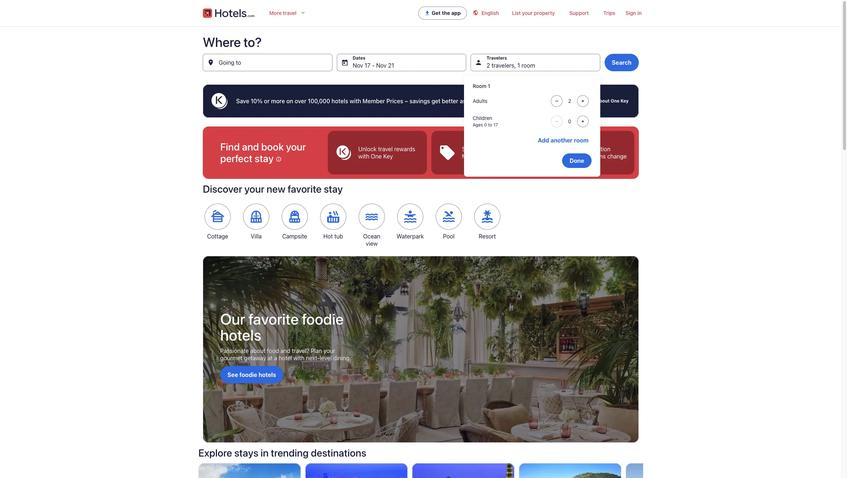 Task type: locate. For each thing, give the bounding box(es) containing it.
member down ages
[[462, 153, 484, 160]]

one
[[611, 98, 620, 104], [371, 153, 382, 160]]

villa
[[251, 233, 262, 240]]

0 vertical spatial hotels
[[332, 98, 348, 104]]

0 vertical spatial room
[[522, 62, 535, 69]]

key inside unlock travel rewards with one key
[[383, 153, 393, 160]]

our
[[220, 310, 245, 328]]

1 horizontal spatial in
[[638, 10, 642, 16]]

nov
[[353, 62, 363, 69], [376, 62, 387, 69]]

prices inside save more with member prices
[[486, 153, 502, 160]]

in right sign
[[638, 10, 642, 16]]

adults
[[473, 98, 488, 104]]

hotels right 100,000
[[332, 98, 348, 104]]

more
[[271, 98, 285, 104], [477, 146, 490, 152]]

decrease the number of children in room 1 image
[[553, 119, 561, 124]]

in inside our favorite foodie hotels main content
[[261, 447, 269, 459]]

getaway
[[244, 355, 266, 361]]

save left 10%
[[236, 98, 249, 104]]

0 horizontal spatial and
[[242, 141, 259, 153]]

stay left the xsmall image
[[255, 152, 274, 164]]

sign in button
[[623, 6, 645, 20]]

0 horizontal spatial more
[[271, 98, 285, 104]]

1 horizontal spatial room
[[574, 137, 589, 144]]

1 vertical spatial stay
[[324, 183, 343, 195]]

your
[[522, 10, 533, 16], [286, 141, 306, 153], [245, 183, 265, 195], [324, 348, 335, 354]]

hot tub button
[[319, 204, 348, 240]]

1 horizontal spatial 1
[[518, 62, 520, 69]]

your right list
[[522, 10, 533, 16]]

in
[[638, 10, 642, 16], [261, 447, 269, 459]]

21
[[388, 62, 394, 69]]

1 vertical spatial in
[[261, 447, 269, 459]]

member left –
[[363, 98, 385, 104]]

1 vertical spatial the
[[518, 98, 527, 104]]

travel?
[[292, 348, 309, 354]]

1 vertical spatial foodie
[[240, 372, 257, 378]]

0 vertical spatial 1
[[518, 62, 520, 69]]

english button
[[467, 6, 505, 20]]

travel right the more
[[283, 10, 297, 16]]

stay up hot tub button
[[324, 183, 343, 195]]

with inside unlock travel rewards with one key
[[359, 153, 370, 160]]

17 left -
[[365, 62, 371, 69]]

room right "travelers,"
[[522, 62, 535, 69]]

1 horizontal spatial foodie
[[302, 310, 344, 328]]

room inside the 2 travelers, 1 room dropdown button
[[522, 62, 535, 69]]

1 horizontal spatial key
[[621, 98, 629, 104]]

support link
[[562, 6, 596, 20]]

0 horizontal spatial save
[[236, 98, 249, 104]]

and up hotel
[[281, 348, 290, 354]]

1 vertical spatial room
[[574, 137, 589, 144]]

0 vertical spatial prices
[[387, 98, 403, 104]]

more inside save more with member prices
[[477, 146, 490, 152]]

pool button
[[434, 204, 464, 240]]

to
[[488, 122, 493, 128]]

0 vertical spatial save
[[236, 98, 249, 104]]

list your property link
[[505, 6, 562, 20]]

0 vertical spatial about
[[597, 98, 610, 104]]

17
[[365, 62, 371, 69], [494, 122, 498, 128]]

new
[[267, 183, 286, 195]]

17 right to
[[494, 122, 498, 128]]

1 horizontal spatial prices
[[486, 153, 502, 160]]

0 horizontal spatial 17
[[365, 62, 371, 69]]

1 vertical spatial more
[[477, 146, 490, 152]]

nov 17 - nov 21
[[353, 62, 394, 69]]

0 vertical spatial 17
[[365, 62, 371, 69]]

save down ages
[[462, 146, 475, 152]]

travel for unlock
[[378, 146, 393, 152]]

the left tiers
[[518, 98, 527, 104]]

0 horizontal spatial nov
[[353, 62, 363, 69]]

learn about one key
[[584, 98, 629, 104]]

room 1
[[473, 83, 490, 89]]

perfect
[[220, 152, 253, 164]]

0 vertical spatial favorite
[[288, 183, 322, 195]]

0 vertical spatial one
[[611, 98, 620, 104]]

about
[[597, 98, 610, 104], [250, 348, 266, 354]]

100,000
[[308, 98, 330, 104]]

1 vertical spatial prices
[[486, 153, 502, 160]]

get
[[432, 10, 441, 16]]

1 vertical spatial about
[[250, 348, 266, 354]]

0 vertical spatial member
[[363, 98, 385, 104]]

to?
[[244, 34, 262, 50]]

favorite up food
[[249, 310, 299, 328]]

1 vertical spatial member
[[462, 153, 484, 160]]

0 horizontal spatial room
[[522, 62, 535, 69]]

list
[[512, 10, 521, 16]]

key
[[621, 98, 629, 104], [383, 153, 393, 160]]

0 horizontal spatial the
[[442, 10, 450, 16]]

hotels down the at
[[259, 372, 276, 378]]

0 vertical spatial stay
[[255, 152, 274, 164]]

one right learn
[[611, 98, 620, 104]]

in right "stays"
[[261, 447, 269, 459]]

one inside unlock travel rewards with one key
[[371, 153, 382, 160]]

the inside our favorite foodie hotels main content
[[518, 98, 527, 104]]

prices down to
[[486, 153, 502, 160]]

sign in
[[626, 10, 642, 16]]

1 inside dropdown button
[[518, 62, 520, 69]]

1 horizontal spatial stay
[[324, 183, 343, 195]]

unlock travel rewards with one key
[[359, 146, 416, 160]]

nov left -
[[353, 62, 363, 69]]

view
[[366, 240, 378, 247]]

0 vertical spatial travel
[[283, 10, 297, 16]]

more right or
[[271, 98, 285, 104]]

about right learn
[[597, 98, 610, 104]]

add another room button
[[535, 133, 592, 148]]

0 vertical spatial in
[[638, 10, 642, 16]]

plan
[[311, 348, 322, 354]]

increase the number of children in room 1 image
[[579, 119, 587, 124]]

travelers,
[[492, 62, 516, 69]]

2 travelers, 1 room
[[487, 62, 535, 69]]

1 vertical spatial travel
[[378, 146, 393, 152]]

stays
[[234, 447, 259, 459]]

1 horizontal spatial member
[[462, 153, 484, 160]]

and inside the find and book your perfect stay
[[242, 141, 259, 153]]

0 vertical spatial and
[[242, 141, 259, 153]]

1 horizontal spatial travel
[[378, 146, 393, 152]]

0 horizontal spatial key
[[383, 153, 393, 160]]

foodie right see
[[240, 372, 257, 378]]

member inside save more with member prices
[[462, 153, 484, 160]]

1 right "travelers,"
[[518, 62, 520, 69]]

0 horizontal spatial stay
[[255, 152, 274, 164]]

0 horizontal spatial travel
[[283, 10, 297, 16]]

foodie up plan
[[302, 310, 344, 328]]

0 vertical spatial foodie
[[302, 310, 344, 328]]

1 horizontal spatial 17
[[494, 122, 498, 128]]

as
[[460, 98, 466, 104]]

one down unlock
[[371, 153, 382, 160]]

travel inside unlock travel rewards with one key
[[378, 146, 393, 152]]

save for save 10% or more on over 100,000 hotels with member prices – savings get better as you climb through the tiers
[[236, 98, 249, 104]]

17 inside 'button'
[[365, 62, 371, 69]]

1 horizontal spatial nov
[[376, 62, 387, 69]]

explore
[[199, 447, 232, 459]]

english
[[482, 10, 499, 16]]

0 horizontal spatial 1
[[488, 83, 490, 89]]

save inside save more with member prices
[[462, 146, 475, 152]]

sign
[[626, 10, 637, 16]]

about up getaway
[[250, 348, 266, 354]]

level
[[320, 355, 332, 361]]

prices left –
[[387, 98, 403, 104]]

support
[[570, 10, 589, 16]]

room up free at the right top of the page
[[574, 137, 589, 144]]

next-
[[306, 355, 320, 361]]

1 horizontal spatial and
[[281, 348, 290, 354]]

travel inside dropdown button
[[283, 10, 297, 16]]

nov right -
[[376, 62, 387, 69]]

1 vertical spatial save
[[462, 146, 475, 152]]

1 vertical spatial one
[[371, 153, 382, 160]]

1 horizontal spatial the
[[518, 98, 527, 104]]

0 horizontal spatial member
[[363, 98, 385, 104]]

your right book
[[286, 141, 306, 153]]

favorite
[[288, 183, 322, 195], [249, 310, 299, 328]]

the right get
[[442, 10, 450, 16]]

options
[[566, 153, 586, 160]]

small image
[[473, 10, 479, 16]]

search button
[[605, 54, 639, 71]]

1 vertical spatial key
[[383, 153, 393, 160]]

more down 0
[[477, 146, 490, 152]]

hotels up the passionate at the left
[[220, 326, 261, 344]]

1 vertical spatial favorite
[[249, 310, 299, 328]]

add
[[538, 137, 550, 144]]

more travel button
[[264, 6, 312, 20]]

1 vertical spatial and
[[281, 348, 290, 354]]

see
[[228, 372, 238, 378]]

favorite right new
[[288, 183, 322, 195]]

more travel
[[270, 10, 297, 16]]

find
[[220, 141, 240, 153]]

prices
[[387, 98, 403, 104], [486, 153, 502, 160]]

our favorite foodie hotels main content
[[0, 26, 842, 478]]

hotel
[[279, 355, 292, 361]]

get
[[432, 98, 441, 104]]

hotels
[[332, 98, 348, 104], [220, 326, 261, 344], [259, 372, 276, 378]]

stay
[[255, 152, 274, 164], [324, 183, 343, 195]]

through
[[495, 98, 517, 104]]

0 horizontal spatial one
[[371, 153, 382, 160]]

travel right unlock
[[378, 146, 393, 152]]

your left new
[[245, 183, 265, 195]]

trips
[[604, 10, 616, 16]]

1 right room
[[488, 83, 490, 89]]

1 vertical spatial hotels
[[220, 326, 261, 344]]

1 horizontal spatial one
[[611, 98, 620, 104]]

1 vertical spatial 17
[[494, 122, 498, 128]]

your up level
[[324, 348, 335, 354]]

0 horizontal spatial about
[[250, 348, 266, 354]]

on
[[287, 98, 293, 104]]

0 horizontal spatial in
[[261, 447, 269, 459]]

and right 'find'
[[242, 141, 259, 153]]

in inside sign in dropdown button
[[638, 10, 642, 16]]

1 horizontal spatial save
[[462, 146, 475, 152]]

1 horizontal spatial more
[[477, 146, 490, 152]]



Task type: vqa. For each thing, say whether or not it's contained in the screenshot.
20 Button
no



Task type: describe. For each thing, give the bounding box(es) containing it.
ocean
[[363, 233, 381, 240]]

cottage
[[207, 233, 228, 240]]

villa button
[[241, 204, 271, 240]]

2 vertical spatial hotels
[[259, 372, 276, 378]]

with inside our favorite foodie hotels passionate about food and travel? plan your gourmet getaway at a hotel with next-level dining.
[[294, 355, 305, 361]]

0 vertical spatial key
[[621, 98, 629, 104]]

you
[[468, 98, 478, 104]]

2 nov from the left
[[376, 62, 387, 69]]

app
[[452, 10, 461, 16]]

foodie inside our favorite foodie hotels passionate about food and travel? plan your gourmet getaway at a hotel with next-level dining.
[[302, 310, 344, 328]]

save for save more with member prices
[[462, 146, 475, 152]]

3 out of 3 element
[[535, 131, 635, 175]]

gourmet
[[220, 355, 243, 361]]

0 horizontal spatial prices
[[387, 98, 403, 104]]

savings
[[410, 98, 430, 104]]

at
[[268, 355, 273, 361]]

room
[[473, 83, 487, 89]]

resort
[[479, 233, 496, 240]]

passionate
[[220, 348, 249, 354]]

climb
[[479, 98, 494, 104]]

free
[[566, 146, 578, 152]]

learn about one key link
[[582, 95, 631, 107]]

1 out of 3 element
[[328, 131, 427, 175]]

ocean view
[[363, 233, 381, 247]]

if
[[587, 153, 590, 160]]

-
[[372, 62, 375, 69]]

where to?
[[203, 34, 262, 50]]

dining.
[[333, 355, 351, 361]]

over
[[295, 98, 307, 104]]

discover
[[203, 183, 242, 195]]

with inside save more with member prices
[[492, 146, 503, 152]]

see foodie hotels
[[228, 372, 276, 378]]

your inside the find and book your perfect stay
[[286, 141, 306, 153]]

a
[[274, 355, 277, 361]]

done
[[570, 157, 585, 164]]

free cancellation options if plans change
[[566, 146, 627, 160]]

–
[[405, 98, 408, 104]]

download the app button image
[[425, 10, 431, 16]]

add another room
[[538, 137, 589, 144]]

waterpark
[[397, 233, 424, 240]]

our favorite foodie hotels passionate about food and travel? plan your gourmet getaway at a hotel with next-level dining.
[[220, 310, 351, 361]]

book
[[261, 141, 284, 153]]

pool
[[443, 233, 455, 240]]

your inside list your property link
[[522, 10, 533, 16]]

hotels logo image
[[203, 7, 255, 19]]

hot
[[324, 233, 333, 240]]

better
[[442, 98, 459, 104]]

list your property
[[512, 10, 555, 16]]

2 travelers, 1 room button
[[471, 54, 601, 71]]

1 horizontal spatial about
[[597, 98, 610, 104]]

save more with member prices
[[462, 146, 503, 160]]

food
[[267, 348, 279, 354]]

get the app
[[432, 10, 461, 16]]

tiers
[[528, 98, 540, 104]]

about inside our favorite foodie hotels passionate about food and travel? plan your gourmet getaway at a hotel with next-level dining.
[[250, 348, 266, 354]]

xsmall image
[[276, 156, 282, 162]]

trips link
[[596, 6, 623, 20]]

learn
[[584, 98, 596, 104]]

and inside our favorite foodie hotels passionate about food and travel? plan your gourmet getaway at a hotel with next-level dining.
[[281, 348, 290, 354]]

cancellation
[[579, 146, 611, 152]]

save 10% or more on over 100,000 hotels with member prices – savings get better as you climb through the tiers
[[236, 98, 540, 104]]

ages
[[473, 122, 483, 128]]

see foodie hotels link
[[220, 366, 283, 384]]

0 horizontal spatial foodie
[[240, 372, 257, 378]]

where
[[203, 34, 241, 50]]

hotels inside our favorite foodie hotels passionate about food and travel? plan your gourmet getaway at a hotel with next-level dining.
[[220, 326, 261, 344]]

decrease the number of adults in room 1 image
[[553, 98, 561, 104]]

search
[[612, 59, 632, 66]]

ocean view button
[[357, 204, 387, 247]]

or
[[264, 98, 270, 104]]

your inside our favorite foodie hotels passionate about food and travel? plan your gourmet getaway at a hotel with next-level dining.
[[324, 348, 335, 354]]

children ages 0 to 17
[[473, 115, 498, 128]]

favorite inside our favorite foodie hotels passionate about food and travel? plan your gourmet getaway at a hotel with next-level dining.
[[249, 310, 299, 328]]

explore stays in trending destinations
[[199, 447, 367, 459]]

travel for more
[[283, 10, 297, 16]]

increase the number of adults in room 1 image
[[579, 98, 587, 104]]

0 vertical spatial the
[[442, 10, 450, 16]]

1 vertical spatial 1
[[488, 83, 490, 89]]

children
[[473, 115, 493, 121]]

rewards
[[394, 146, 416, 152]]

dine under a verdant mosaic of plant life in the city. image
[[203, 256, 639, 443]]

trending
[[271, 447, 309, 459]]

1 nov from the left
[[353, 62, 363, 69]]

0
[[484, 122, 487, 128]]

tub
[[335, 233, 343, 240]]

property
[[534, 10, 555, 16]]

0 vertical spatial more
[[271, 98, 285, 104]]

get the app link
[[419, 7, 467, 20]]

2
[[487, 62, 490, 69]]

plans
[[592, 153, 606, 160]]

17 inside children ages 0 to 17
[[494, 122, 498, 128]]

stay inside the find and book your perfect stay
[[255, 152, 274, 164]]

waterpark button
[[396, 204, 425, 240]]

another
[[551, 137, 573, 144]]

resort button
[[473, 204, 503, 240]]

campsite button
[[280, 204, 310, 240]]

2 out of 3 element
[[432, 131, 531, 175]]

room inside add another room button
[[574, 137, 589, 144]]

more
[[270, 10, 282, 16]]

nov 17 - nov 21 button
[[337, 54, 467, 71]]

find and book your perfect stay
[[220, 141, 306, 164]]

cottage button
[[203, 204, 233, 240]]

discover your new favorite stay
[[203, 183, 343, 195]]

hot tub
[[324, 233, 343, 240]]



